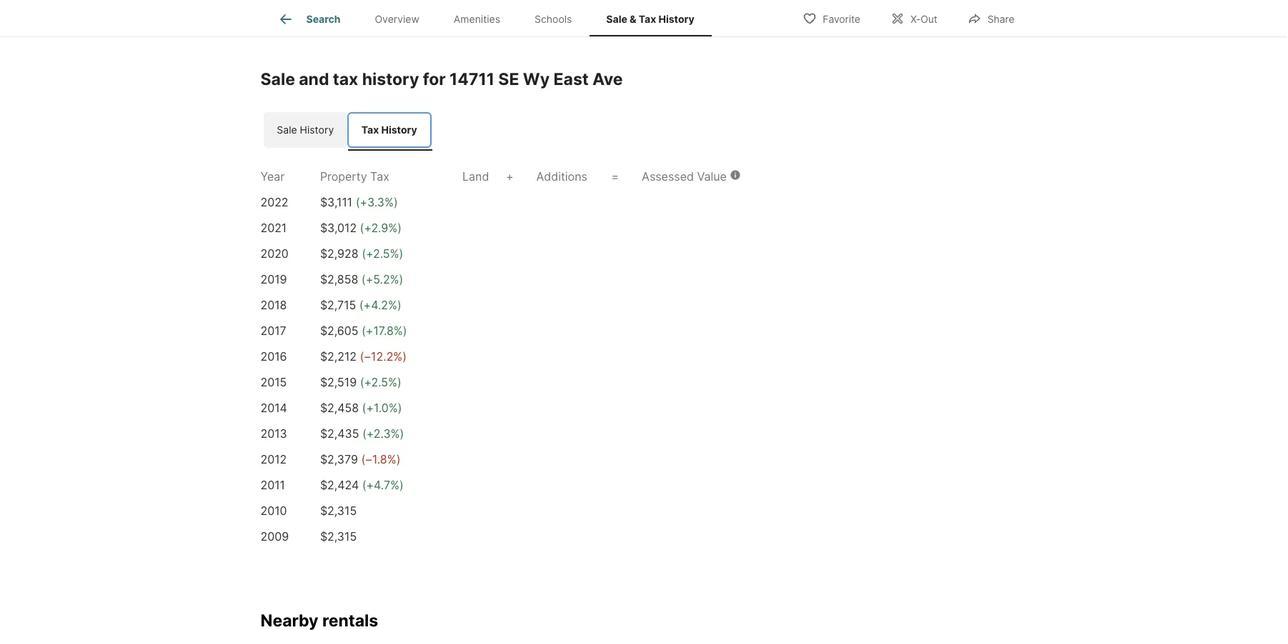 Task type: locate. For each thing, give the bounding box(es) containing it.
(+5.2%)
[[361, 272, 403, 286]]

schools tab
[[517, 2, 589, 36]]

0 vertical spatial tab list
[[260, 0, 723, 36]]

1 vertical spatial tax
[[361, 124, 379, 136]]

tax right &
[[639, 13, 656, 25]]

out
[[921, 13, 937, 25]]

tab list up property
[[260, 109, 434, 150]]

(+2.5%) for $2,519 (+2.5%)
[[360, 375, 402, 389]]

amenities tab
[[437, 2, 517, 36]]

ave
[[592, 69, 623, 89]]

favorite
[[823, 13, 860, 25]]

tax
[[333, 69, 358, 89]]

history right &
[[659, 13, 694, 25]]

=
[[611, 169, 619, 183]]

2018
[[260, 298, 287, 312]]

$2,928 (+2.5%)
[[320, 246, 403, 261]]

(+4.7%)
[[362, 478, 404, 492]]

tax history
[[361, 124, 417, 136]]

property tax
[[320, 169, 389, 183]]

2009
[[260, 529, 289, 544]]

0 vertical spatial sale
[[606, 13, 627, 25]]

$2,315
[[320, 504, 357, 518], [320, 529, 357, 544]]

search link
[[278, 11, 341, 28]]

overview tab
[[358, 2, 437, 36]]

(+2.3%)
[[362, 426, 404, 441]]

history for tax history
[[381, 124, 417, 136]]

(−1.8%)
[[361, 452, 401, 466]]

x-out
[[910, 13, 937, 25]]

(−12.2%)
[[360, 349, 407, 363]]

tax history tab
[[347, 112, 431, 148]]

history down and
[[300, 124, 334, 136]]

(+2.5%) up (+1.0%)
[[360, 375, 402, 389]]

tax up property tax
[[361, 124, 379, 136]]

2011
[[260, 478, 285, 492]]

1 horizontal spatial history
[[381, 124, 417, 136]]

tab list containing sale history
[[260, 109, 434, 150]]

history
[[659, 13, 694, 25], [300, 124, 334, 136], [381, 124, 417, 136]]

tax up (+3.3%)
[[370, 169, 389, 183]]

sale history
[[277, 124, 334, 136]]

1 vertical spatial (+2.5%)
[[360, 375, 402, 389]]

$2,424 (+4.7%)
[[320, 478, 404, 492]]

1 tab list from the top
[[260, 0, 723, 36]]

x-out button
[[878, 3, 950, 33]]

east
[[553, 69, 589, 89]]

2 $2,315 from the top
[[320, 529, 357, 544]]

0 vertical spatial $2,315
[[320, 504, 357, 518]]

tax
[[639, 13, 656, 25], [361, 124, 379, 136], [370, 169, 389, 183]]

$2,212
[[320, 349, 357, 363]]

$2,519
[[320, 375, 357, 389]]

1 vertical spatial sale
[[260, 69, 295, 89]]

for
[[423, 69, 446, 89]]

$2,315 for 2010
[[320, 504, 357, 518]]

(+2.5%) for $2,928 (+2.5%)
[[362, 246, 403, 261]]

0 horizontal spatial history
[[300, 124, 334, 136]]

1 $2,315 from the top
[[320, 504, 357, 518]]

0 vertical spatial (+2.5%)
[[362, 246, 403, 261]]

history down history
[[381, 124, 417, 136]]

sale left &
[[606, 13, 627, 25]]

2 vertical spatial sale
[[277, 124, 297, 136]]

2010
[[260, 504, 287, 518]]

(+1.0%)
[[362, 401, 402, 415]]

(+2.5%) up (+5.2%)
[[362, 246, 403, 261]]

$2,605
[[320, 323, 358, 338]]

assessed
[[642, 169, 694, 183]]

sale left and
[[260, 69, 295, 89]]

2016
[[260, 349, 287, 363]]

tab list
[[260, 0, 723, 36], [260, 109, 434, 150]]

sale
[[606, 13, 627, 25], [260, 69, 295, 89], [277, 124, 297, 136]]

2017
[[260, 323, 286, 338]]

2022
[[260, 195, 288, 209]]

1 vertical spatial $2,315
[[320, 529, 357, 544]]

sale up year at the left top of the page
[[277, 124, 297, 136]]

tab list up the se in the left of the page
[[260, 0, 723, 36]]

(+2.5%)
[[362, 246, 403, 261], [360, 375, 402, 389]]

$2,424
[[320, 478, 359, 492]]

2013
[[260, 426, 287, 441]]

sale for sale & tax history
[[606, 13, 627, 25]]

$3,012 (+2.9%)
[[320, 221, 402, 235]]

share button
[[955, 3, 1027, 33]]

2 tab list from the top
[[260, 109, 434, 150]]

$2,715
[[320, 298, 356, 312]]

$2,435 (+2.3%)
[[320, 426, 404, 441]]

1 vertical spatial tab list
[[260, 109, 434, 150]]



Task type: describe. For each thing, give the bounding box(es) containing it.
sale & tax history
[[606, 13, 694, 25]]

sale & tax history tab
[[589, 2, 712, 36]]

(+17.8%)
[[362, 323, 407, 338]]

year
[[260, 169, 285, 183]]

search
[[306, 13, 341, 25]]

$3,012
[[320, 221, 357, 235]]

sale history tab
[[263, 112, 347, 148]]

2021
[[260, 221, 287, 235]]

(+4.2%)
[[359, 298, 401, 312]]

assessed value
[[642, 169, 727, 183]]

2012
[[260, 452, 287, 466]]

2 vertical spatial tax
[[370, 169, 389, 183]]

x-
[[910, 13, 921, 25]]

history
[[362, 69, 419, 89]]

(+3.3%)
[[356, 195, 398, 209]]

$2,435
[[320, 426, 359, 441]]

additions
[[536, 169, 587, 183]]

property
[[320, 169, 367, 183]]

sale for sale history
[[277, 124, 297, 136]]

$2,379
[[320, 452, 358, 466]]

2014
[[260, 401, 287, 415]]

history for sale history
[[300, 124, 334, 136]]

$2,928
[[320, 246, 358, 261]]

2 horizontal spatial history
[[659, 13, 694, 25]]

$3,111
[[320, 195, 353, 209]]

+
[[506, 169, 513, 183]]

&
[[630, 13, 636, 25]]

schools
[[535, 13, 572, 25]]

$2,212 (−12.2%)
[[320, 349, 407, 363]]

and
[[299, 69, 329, 89]]

se
[[498, 69, 519, 89]]

$2,458
[[320, 401, 359, 415]]

2020
[[260, 246, 289, 261]]

land
[[462, 169, 489, 183]]

$2,315 for 2009
[[320, 529, 357, 544]]

favorite button
[[791, 3, 872, 33]]

(+2.9%)
[[360, 221, 402, 235]]

$2,605 (+17.8%)
[[320, 323, 407, 338]]

sale and tax history for 14711 se wy east ave
[[260, 69, 623, 89]]

$2,519 (+2.5%)
[[320, 375, 402, 389]]

2015
[[260, 375, 287, 389]]

$2,858 (+5.2%)
[[320, 272, 403, 286]]

sale for sale and tax history for 14711 se wy east ave
[[260, 69, 295, 89]]

$2,458 (+1.0%)
[[320, 401, 402, 415]]

share
[[987, 13, 1014, 25]]

overview
[[375, 13, 419, 25]]

$2,715 (+4.2%)
[[320, 298, 401, 312]]

14711
[[449, 69, 495, 89]]

0 vertical spatial tax
[[639, 13, 656, 25]]

$2,379 (−1.8%)
[[320, 452, 401, 466]]

wy
[[523, 69, 550, 89]]

2019
[[260, 272, 287, 286]]

$3,111 (+3.3%)
[[320, 195, 398, 209]]

amenities
[[454, 13, 500, 25]]

$2,858
[[320, 272, 358, 286]]

tab list containing search
[[260, 0, 723, 36]]

value
[[697, 169, 727, 183]]



Task type: vqa. For each thing, say whether or not it's contained in the screenshot.


